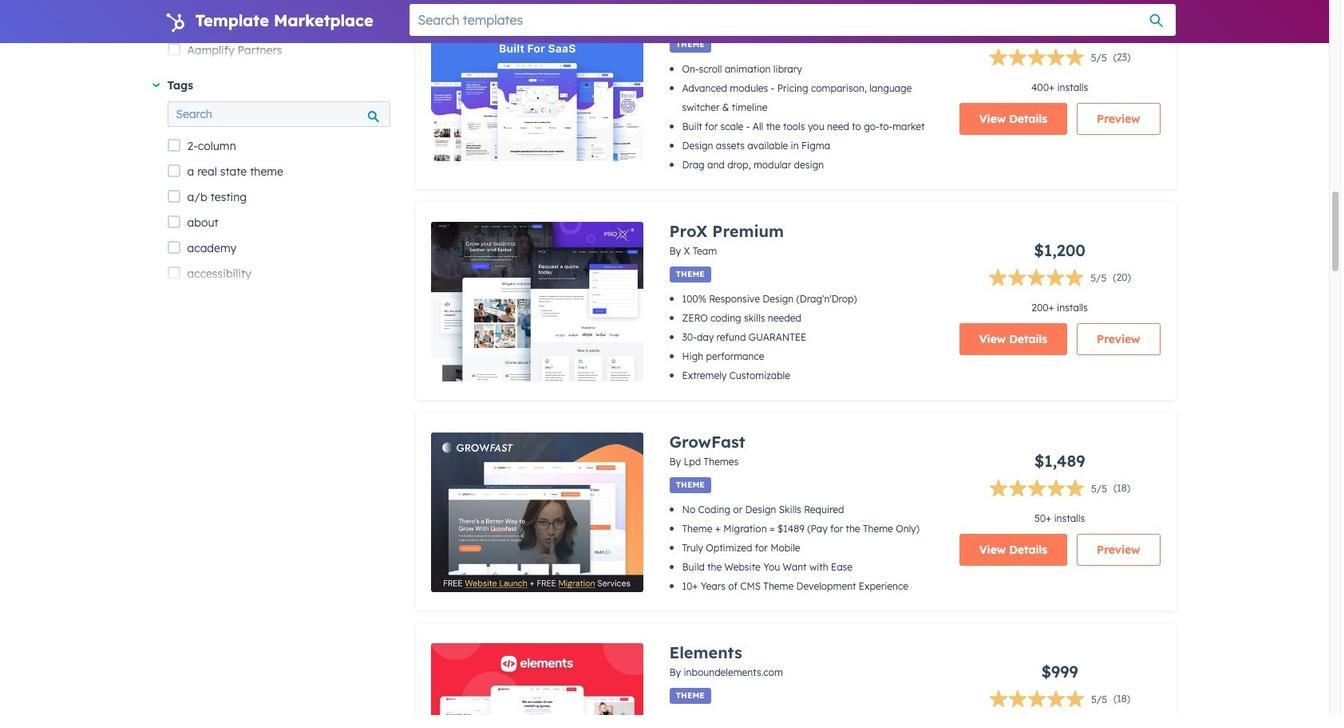 Task type: locate. For each thing, give the bounding box(es) containing it.
Search templates search field
[[409, 4, 1176, 36]]

caret image
[[152, 84, 160, 88]]

tags group
[[167, 134, 390, 715]]

Search search field
[[167, 102, 390, 127]]

overall rating meter
[[989, 48, 1107, 71], [989, 269, 1107, 291], [989, 479, 1107, 502], [989, 690, 1107, 713]]



Task type: vqa. For each thing, say whether or not it's contained in the screenshot.
What you get notified about
no



